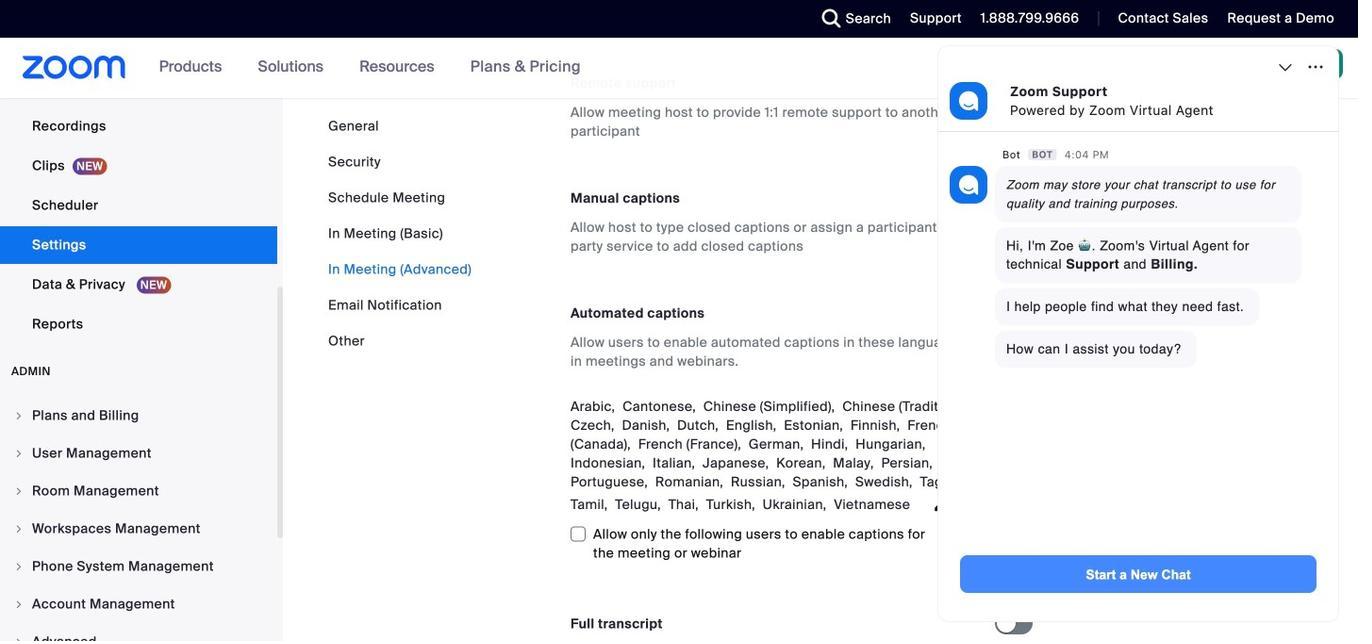 Task type: locate. For each thing, give the bounding box(es) containing it.
add caption languages image
[[925, 497, 956, 514]]

product information navigation
[[145, 38, 595, 98]]

2 menu item from the top
[[0, 436, 277, 472]]

menu item
[[0, 398, 277, 434], [0, 436, 277, 472], [0, 474, 277, 509], [0, 511, 277, 547], [0, 549, 277, 585], [0, 587, 277, 623], [0, 624, 277, 641]]

2 vertical spatial right image
[[13, 599, 25, 610]]

right image
[[13, 410, 25, 422], [13, 448, 25, 459], [13, 524, 25, 535], [13, 637, 25, 641]]

application
[[944, 524, 967, 563]]

right image for second 'menu item' from the bottom
[[13, 599, 25, 610]]

2 right image from the top
[[13, 561, 25, 573]]

3 right image from the top
[[13, 599, 25, 610]]

right image
[[13, 486, 25, 497], [13, 561, 25, 573], [13, 599, 25, 610]]

right image for fifth 'menu item' from the bottom
[[13, 486, 25, 497]]

5 menu item from the top
[[0, 549, 277, 585]]

6 menu item from the top
[[0, 587, 277, 623]]

0 vertical spatial right image
[[13, 486, 25, 497]]

1 vertical spatial right image
[[13, 561, 25, 573]]

1 right image from the top
[[13, 486, 25, 497]]

admin menu menu
[[0, 398, 277, 641]]

menu bar
[[328, 117, 472, 351]]

banner
[[0, 38, 1358, 100]]



Task type: vqa. For each thing, say whether or not it's contained in the screenshot.
PROFILE link
no



Task type: describe. For each thing, give the bounding box(es) containing it.
meetings navigation
[[964, 38, 1358, 100]]

3 menu item from the top
[[0, 474, 277, 509]]

personal menu menu
[[0, 0, 277, 345]]

3 right image from the top
[[13, 524, 25, 535]]

4 right image from the top
[[13, 637, 25, 641]]

2 right image from the top
[[13, 448, 25, 459]]

1 menu item from the top
[[0, 398, 277, 434]]

side navigation navigation
[[0, 0, 283, 641]]

right image for fifth 'menu item' from the top
[[13, 561, 25, 573]]

7 menu item from the top
[[0, 624, 277, 641]]

4 menu item from the top
[[0, 511, 277, 547]]

zoom logo image
[[23, 56, 126, 79]]

1 right image from the top
[[13, 410, 25, 422]]



